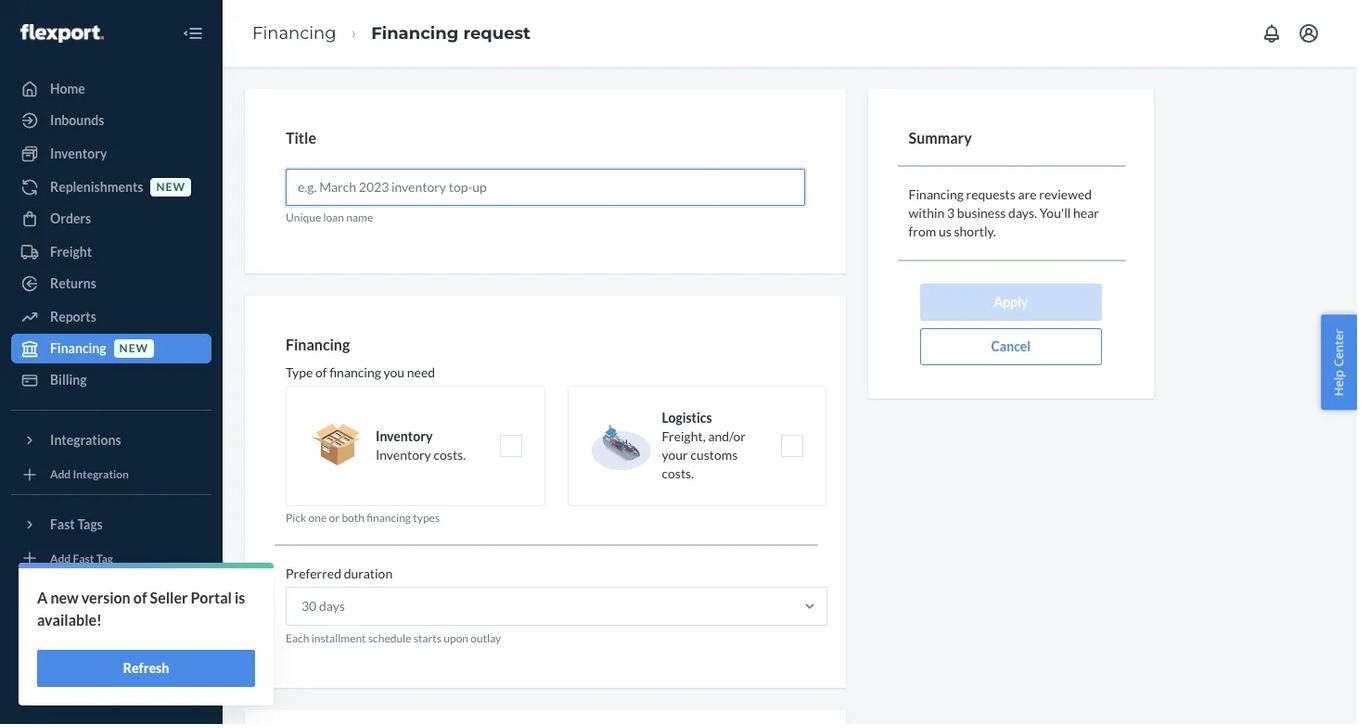 Task type: describe. For each thing, give the bounding box(es) containing it.
loan
[[323, 210, 344, 224]]

tag
[[96, 552, 113, 566]]

are
[[1018, 186, 1037, 202]]

inbounds
[[50, 112, 104, 128]]

feedback
[[79, 679, 135, 695]]

customs
[[691, 448, 738, 463]]

reports
[[50, 309, 96, 325]]

breadcrumbs navigation
[[238, 6, 545, 61]]

upon
[[444, 632, 469, 646]]

integration
[[73, 468, 129, 482]]

inventory link
[[11, 139, 212, 169]]

days.
[[1009, 205, 1037, 220]]

home link
[[11, 74, 212, 104]]

portal
[[191, 589, 232, 607]]

financing for financing request
[[371, 23, 459, 43]]

0 vertical spatial financing
[[329, 365, 381, 381]]

apply button
[[920, 284, 1102, 321]]

add for add fast tag
[[50, 552, 71, 566]]

new inside a new version of seller portal is available!
[[51, 589, 79, 607]]

need
[[407, 365, 435, 381]]

1 horizontal spatial of
[[315, 365, 327, 381]]

refresh
[[123, 661, 169, 676]]

cancel
[[991, 338, 1031, 354]]

you'll
[[1040, 205, 1071, 220]]

your
[[662, 448, 688, 463]]

tags
[[77, 516, 103, 532]]

is
[[235, 589, 245, 607]]

talk
[[50, 616, 74, 632]]

outlay
[[471, 632, 501, 646]]

seller
[[150, 589, 188, 607]]

orders link
[[11, 204, 212, 234]]

hear
[[1073, 205, 1099, 220]]

2 vertical spatial inventory
[[376, 448, 431, 463]]

reviewed
[[1039, 186, 1092, 202]]

help inside 'button'
[[1331, 370, 1348, 396]]

to
[[76, 616, 89, 632]]

settings
[[50, 585, 97, 600]]

shortly.
[[954, 223, 996, 239]]

duration
[[344, 566, 393, 582]]

1 vertical spatial center
[[80, 648, 121, 663]]

type
[[286, 365, 313, 381]]

a
[[37, 589, 48, 607]]

each installment schedule starts upon outlay
[[286, 632, 501, 646]]

new for financing
[[119, 342, 149, 356]]

title
[[286, 129, 316, 147]]

freight link
[[11, 238, 212, 267]]

requests
[[966, 186, 1016, 202]]

inbounds link
[[11, 106, 212, 135]]

new for replenishments
[[156, 180, 186, 194]]

days
[[319, 599, 345, 615]]

returns link
[[11, 269, 212, 299]]

us
[[939, 223, 952, 239]]

pick one or both financing types
[[286, 512, 440, 525]]

1 vertical spatial fast
[[73, 552, 94, 566]]

1 vertical spatial financing
[[367, 512, 411, 525]]

business
[[957, 205, 1006, 220]]

or
[[329, 512, 340, 525]]

preferred duration
[[286, 566, 393, 582]]

give feedback
[[50, 679, 135, 695]]

0 horizontal spatial help center
[[50, 648, 121, 663]]

orders
[[50, 211, 91, 226]]

logistics
[[662, 410, 712, 426]]

apply
[[994, 294, 1028, 310]]

a new version of seller portal is available!
[[37, 589, 245, 629]]

home
[[50, 81, 85, 96]]

replenishments
[[50, 179, 143, 195]]



Task type: vqa. For each thing, say whether or not it's contained in the screenshot.
On-
no



Task type: locate. For each thing, give the bounding box(es) containing it.
request
[[463, 23, 531, 43]]

add inside add fast tag link
[[50, 552, 71, 566]]

1 vertical spatial help
[[50, 648, 78, 663]]

0 vertical spatial of
[[315, 365, 327, 381]]

of inside a new version of seller portal is available!
[[133, 589, 147, 607]]

billing
[[50, 372, 87, 388]]

0 vertical spatial inventory
[[50, 146, 107, 161]]

one
[[309, 512, 327, 525]]

new up the orders link at the left
[[156, 180, 186, 194]]

give feedback button
[[11, 673, 212, 702]]

summary
[[909, 129, 972, 147]]

each
[[286, 632, 309, 646]]

center inside 'button'
[[1331, 329, 1348, 367]]

inventory for inventory
[[50, 146, 107, 161]]

fast tags button
[[11, 510, 212, 540]]

0 horizontal spatial of
[[133, 589, 147, 607]]

1 vertical spatial costs.
[[662, 466, 694, 482]]

fast inside dropdown button
[[50, 516, 75, 532]]

integrations button
[[11, 426, 212, 456]]

add fast tag
[[50, 552, 113, 566]]

new down reports link
[[119, 342, 149, 356]]

reports link
[[11, 302, 212, 332]]

e.g. March 2023 inventory top-up field
[[286, 168, 805, 206]]

open account menu image
[[1298, 22, 1320, 45]]

costs. inside logistics freight, and/or your customs costs.
[[662, 466, 694, 482]]

close navigation image
[[182, 22, 204, 45]]

of
[[315, 365, 327, 381], [133, 589, 147, 607]]

costs.
[[434, 448, 466, 463], [662, 466, 694, 482]]

financing link
[[252, 23, 336, 43]]

billing link
[[11, 366, 212, 395]]

fast left tags
[[50, 516, 75, 532]]

add fast tag link
[[11, 547, 212, 571]]

0 vertical spatial add
[[50, 468, 71, 482]]

financing left you
[[329, 365, 381, 381]]

costs. up types
[[434, 448, 466, 463]]

new right a
[[51, 589, 79, 607]]

from
[[909, 223, 936, 239]]

0 vertical spatial new
[[156, 180, 186, 194]]

0 vertical spatial fast
[[50, 516, 75, 532]]

financing right "both"
[[367, 512, 411, 525]]

help
[[1331, 370, 1348, 396], [50, 648, 78, 663]]

costs. down your
[[662, 466, 694, 482]]

0 horizontal spatial center
[[80, 648, 121, 663]]

flexport logo image
[[20, 24, 104, 42]]

add inside add integration link
[[50, 468, 71, 482]]

2 vertical spatial new
[[51, 589, 79, 607]]

pick
[[286, 512, 306, 525]]

settings link
[[11, 578, 212, 608]]

fast
[[50, 516, 75, 532], [73, 552, 94, 566]]

help center inside 'button'
[[1331, 329, 1348, 396]]

freight
[[50, 244, 92, 260]]

1 horizontal spatial center
[[1331, 329, 1348, 367]]

30 days
[[302, 599, 345, 615]]

2 horizontal spatial new
[[156, 180, 186, 194]]

2 add from the top
[[50, 552, 71, 566]]

unique loan name
[[286, 210, 373, 224]]

inventory for inventory inventory costs.
[[376, 429, 433, 445]]

and/or
[[708, 429, 746, 445]]

refresh button
[[37, 650, 255, 688]]

name
[[346, 210, 373, 224]]

0 vertical spatial help
[[1331, 370, 1348, 396]]

1 add from the top
[[50, 468, 71, 482]]

financing inside financing requests are reviewed within 3 business days. you'll hear from us shortly.
[[909, 186, 964, 202]]

1 vertical spatial new
[[119, 342, 149, 356]]

help center button
[[1322, 315, 1357, 410]]

0 horizontal spatial help
[[50, 648, 78, 663]]

1 horizontal spatial help center
[[1331, 329, 1348, 396]]

0 horizontal spatial costs.
[[434, 448, 466, 463]]

center
[[1331, 329, 1348, 367], [80, 648, 121, 663]]

financing for financing requests are reviewed within 3 business days. you'll hear from us shortly.
[[909, 186, 964, 202]]

financing request
[[371, 23, 531, 43]]

1 vertical spatial inventory
[[376, 429, 433, 445]]

cancel button
[[920, 328, 1102, 365]]

inventory
[[50, 146, 107, 161], [376, 429, 433, 445], [376, 448, 431, 463]]

add up settings
[[50, 552, 71, 566]]

1 vertical spatial help center
[[50, 648, 121, 663]]

starts
[[414, 632, 442, 646]]

financing request link
[[371, 23, 531, 43]]

talk to support button
[[11, 610, 212, 639]]

help center link
[[11, 641, 212, 671]]

30
[[302, 599, 317, 615]]

types
[[413, 512, 440, 525]]

logistics freight, and/or your customs costs.
[[662, 410, 746, 482]]

inventory down you
[[376, 429, 433, 445]]

open notifications image
[[1261, 22, 1283, 45]]

0 vertical spatial center
[[1331, 329, 1348, 367]]

add integration link
[[11, 463, 212, 487]]

1 horizontal spatial help
[[1331, 370, 1348, 396]]

inventory down inbounds
[[50, 146, 107, 161]]

1 horizontal spatial new
[[119, 342, 149, 356]]

add
[[50, 468, 71, 482], [50, 552, 71, 566]]

support
[[91, 616, 138, 632]]

0 horizontal spatial new
[[51, 589, 79, 607]]

financing requests are reviewed within 3 business days. you'll hear from us shortly.
[[909, 186, 1099, 239]]

add for add integration
[[50, 468, 71, 482]]

inventory inventory costs.
[[376, 429, 466, 463]]

add left integration
[[50, 468, 71, 482]]

available!
[[37, 611, 102, 629]]

unique
[[286, 210, 321, 224]]

0 vertical spatial help center
[[1331, 329, 1348, 396]]

returns
[[50, 276, 96, 291]]

help center
[[1331, 329, 1348, 396], [50, 648, 121, 663]]

schedule
[[368, 632, 411, 646]]

0 vertical spatial costs.
[[434, 448, 466, 463]]

fast left tag
[[73, 552, 94, 566]]

1 vertical spatial add
[[50, 552, 71, 566]]

costs. inside inventory inventory costs.
[[434, 448, 466, 463]]

new
[[156, 180, 186, 194], [119, 342, 149, 356], [51, 589, 79, 607]]

inventory up types
[[376, 448, 431, 463]]

both
[[342, 512, 365, 525]]

you
[[384, 365, 405, 381]]

fast tags
[[50, 516, 103, 532]]

give
[[50, 679, 77, 695]]

3
[[947, 205, 955, 220]]

financing for financing link
[[252, 23, 336, 43]]

add integration
[[50, 468, 129, 482]]

1 vertical spatial of
[[133, 589, 147, 607]]

of left seller
[[133, 589, 147, 607]]

preferred
[[286, 566, 341, 582]]

1 horizontal spatial costs.
[[662, 466, 694, 482]]

within
[[909, 205, 945, 220]]

talk to support
[[50, 616, 138, 632]]

type of financing you need
[[286, 365, 435, 381]]

of right the type
[[315, 365, 327, 381]]

freight,
[[662, 429, 706, 445]]



